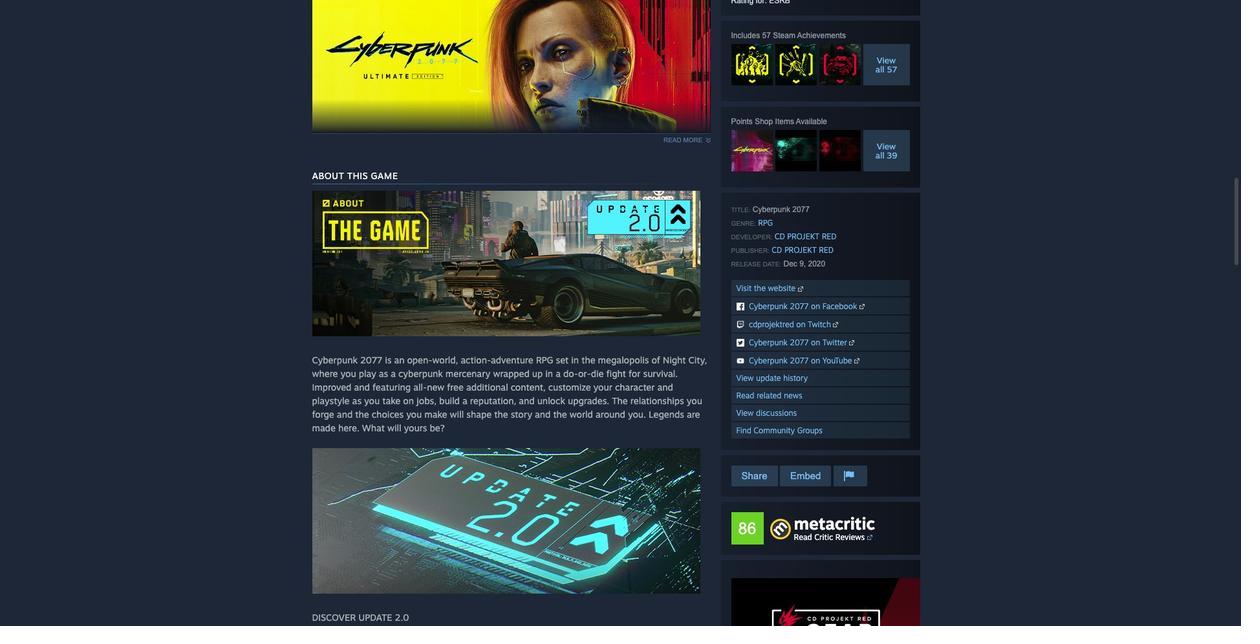Task type: describe. For each thing, give the bounding box(es) containing it.
includes 57 steam achievements
[[732, 31, 846, 40]]

on for youtube
[[812, 356, 821, 365]]

reviews
[[836, 532, 865, 542]]

you up "are"
[[687, 395, 703, 406]]

and down survival.
[[658, 382, 674, 393]]

world,
[[433, 354, 458, 365]]

story
[[511, 409, 533, 420]]

0 vertical spatial cd
[[775, 231, 785, 241]]

cyberpunk
[[399, 368, 443, 379]]

you.
[[628, 409, 646, 420]]

reputation,
[[470, 395, 517, 406]]

cyberpunk inside title: cyberpunk 2077 genre: rpg developer: cd projekt red publisher: cd projekt red release date: dec 9, 2020
[[753, 205, 791, 214]]

on for facebook
[[812, 301, 821, 311]]

forge
[[312, 409, 334, 420]]

your
[[594, 382, 613, 393]]

all for view all 57
[[876, 64, 885, 74]]

yours
[[404, 422, 427, 433]]

critic
[[815, 532, 834, 542]]

open-
[[407, 354, 433, 365]]

the
[[612, 395, 628, 406]]

relationships
[[631, 395, 684, 406]]

the right visit
[[754, 283, 766, 293]]

rogue ai image
[[820, 130, 861, 161]]

2020
[[809, 259, 826, 268]]

you left take
[[364, 395, 380, 406]]

57 inside the view all 57
[[887, 64, 898, 74]]

and down "content,"
[[519, 395, 535, 406]]

or-
[[578, 368, 591, 379]]

customize
[[549, 382, 591, 393]]

2.0
[[395, 612, 409, 623]]

rpg link
[[759, 218, 773, 228]]

cyberpunk 2077 on facebook link
[[732, 297, 910, 314]]

update
[[757, 373, 781, 383]]

cyberpunk for cyberpunk 2077 on youtube
[[749, 356, 788, 365]]

cd projekt red link for publisher:
[[772, 245, 834, 255]]

1 horizontal spatial will
[[450, 409, 464, 420]]

wrapped
[[493, 368, 530, 379]]

points shop items available
[[732, 117, 828, 126]]

86
[[739, 519, 757, 538]]

all for view all 39
[[876, 150, 885, 160]]

cdprojektred on twitch
[[749, 319, 832, 329]]

cdprojektred
[[749, 319, 795, 329]]

cyberpunk 2077 on youtube link
[[732, 352, 910, 369]]

1 vertical spatial cd
[[772, 245, 783, 255]]

view for view discussions
[[737, 408, 754, 418]]

read
[[664, 136, 682, 143]]

world
[[570, 409, 593, 420]]

rpg inside title: cyberpunk 2077 genre: rpg developer: cd projekt red publisher: cd projekt red release date: dec 9, 2020
[[759, 218, 773, 228]]

new
[[427, 382, 445, 393]]

this
[[347, 170, 368, 181]]

cyberpunk 2077 is an open-world, action-adventure rpg set in the megalopolis of night city, where you play as a cyberpunk mercenary wrapped up in a do-or-die fight for survival. improved and featuring all-new free additional content, customize your character and playstyle as you take on jobs, build a reputation, and unlock upgrades. the relationships you forge and the choices you make will shape the story and the world around you. legends are made here. what will yours be?
[[312, 354, 708, 433]]

1 horizontal spatial as
[[379, 368, 388, 379]]

0 horizontal spatial as
[[352, 395, 362, 406]]

history
[[784, 373, 808, 383]]

publisher:
[[732, 247, 770, 254]]

read more
[[664, 136, 703, 143]]

about this game
[[312, 170, 398, 181]]

cyberpunk 2077 on youtube
[[749, 356, 853, 365]]

dec
[[784, 259, 798, 268]]

1 vertical spatial will
[[388, 422, 402, 433]]

cd projekt red link for developer:
[[775, 231, 837, 241]]

community
[[754, 426, 795, 435]]

legends
[[649, 409, 685, 420]]

visit the website link
[[732, 280, 910, 296]]

all-
[[414, 382, 427, 393]]

the down reputation,
[[495, 409, 508, 420]]

do-
[[564, 368, 578, 379]]

up
[[532, 368, 543, 379]]

and down unlock
[[535, 409, 551, 420]]

and down play
[[354, 382, 370, 393]]

rpg inside cyberpunk 2077 is an open-world, action-adventure rpg set in the megalopolis of night city, where you play as a cyberpunk mercenary wrapped up in a do-or-die fight for survival. improved and featuring all-new free additional content, customize your character and playstyle as you take on jobs, build a reputation, and unlock upgrades. the relationships you forge and the choices you make will shape the story and the world around you. legends are made here. what will yours be?
[[536, 354, 554, 365]]

facebook
[[823, 301, 858, 311]]

where
[[312, 368, 338, 379]]

improved
[[312, 382, 352, 393]]

action-
[[461, 354, 491, 365]]

shape
[[467, 409, 492, 420]]

unlock
[[538, 395, 566, 406]]

shop
[[755, 117, 773, 126]]

arachnophobia image
[[820, 44, 861, 85]]

visit the website
[[737, 283, 798, 293]]

0 horizontal spatial in
[[546, 368, 553, 379]]

here.
[[338, 422, 360, 433]]

discover
[[312, 612, 356, 623]]

on inside cdprojektred on twitch link
[[797, 319, 806, 329]]

cyberpsychosis image
[[776, 130, 817, 161]]

mercenary
[[446, 368, 491, 379]]

night
[[663, 354, 686, 365]]

about
[[312, 170, 344, 181]]

achievements
[[798, 31, 846, 40]]

made
[[312, 422, 336, 433]]

view for view all 39
[[877, 141, 896, 151]]

additional
[[467, 382, 508, 393]]

view all 57
[[876, 55, 898, 74]]

make
[[425, 409, 448, 420]]

view discussions link
[[732, 405, 910, 421]]

read for read related news
[[737, 391, 755, 400]]

developer:
[[732, 233, 773, 241]]

0 horizontal spatial 57
[[763, 31, 771, 40]]

you up yours
[[406, 409, 422, 420]]

share
[[742, 470, 768, 481]]

1 vertical spatial red
[[819, 245, 834, 255]]

date:
[[763, 261, 782, 268]]

fight
[[607, 368, 626, 379]]



Task type: locate. For each thing, give the bounding box(es) containing it.
steam
[[773, 31, 796, 40]]

view for view update history
[[737, 373, 754, 383]]

the
[[754, 283, 766, 293], [582, 354, 596, 365], [355, 409, 369, 420], [495, 409, 508, 420], [554, 409, 567, 420]]

0 horizontal spatial will
[[388, 422, 402, 433]]

cyberpunk 2077 on twitter
[[749, 338, 848, 347]]

play
[[359, 368, 376, 379]]

2 horizontal spatial a
[[556, 368, 561, 379]]

on inside cyberpunk 2077 on facebook link
[[812, 301, 821, 311]]

2 all from the top
[[876, 150, 885, 160]]

is
[[385, 354, 392, 365]]

the up what
[[355, 409, 369, 420]]

the wasteland image
[[732, 44, 773, 85]]

all inside the view all 57
[[876, 64, 885, 74]]

view right rogue ai image
[[877, 141, 896, 151]]

will down choices
[[388, 422, 402, 433]]

read critic reviews link
[[794, 532, 865, 542]]

1 vertical spatial cd projekt red link
[[772, 245, 834, 255]]

rpg up up
[[536, 354, 554, 365]]

upgrades.
[[568, 395, 610, 406]]

1 horizontal spatial in
[[572, 354, 579, 365]]

are
[[687, 409, 701, 420]]

1 horizontal spatial 57
[[887, 64, 898, 74]]

cyberpunk up update
[[749, 356, 788, 365]]

on up view update history link
[[812, 356, 821, 365]]

the down unlock
[[554, 409, 567, 420]]

related
[[757, 391, 782, 400]]

news
[[784, 391, 803, 400]]

2077 up cyberpunk 2077 on youtube
[[790, 338, 809, 347]]

1 horizontal spatial rpg
[[759, 218, 773, 228]]

2077 up history
[[790, 356, 809, 365]]

survival.
[[644, 368, 678, 379]]

2077 for cyberpunk 2077 on facebook
[[790, 301, 809, 311]]

of
[[652, 354, 661, 365]]

view up find at bottom
[[737, 408, 754, 418]]

set
[[556, 354, 569, 365]]

read for read critic reviews
[[794, 532, 813, 542]]

cyberspace profile image
[[732, 130, 773, 171]]

1 vertical spatial in
[[546, 368, 553, 379]]

view right "arachnophobia" image
[[877, 55, 896, 65]]

1 all from the top
[[876, 64, 885, 74]]

0 vertical spatial as
[[379, 368, 388, 379]]

2077 up play
[[360, 354, 383, 365]]

read left related
[[737, 391, 755, 400]]

as down is
[[379, 368, 388, 379]]

cd up the date:
[[772, 245, 783, 255]]

the up or-
[[582, 354, 596, 365]]

on down cyberpunk 2077 on facebook
[[797, 319, 806, 329]]

on inside 'cyberpunk 2077 on youtube' link
[[812, 356, 821, 365]]

0 vertical spatial projekt
[[788, 231, 820, 241]]

as
[[379, 368, 388, 379], [352, 395, 362, 406]]

build
[[439, 395, 460, 406]]

cyberpunk for cyberpunk 2077 on twitter
[[749, 338, 788, 347]]

on inside cyberpunk 2077 is an open-world, action-adventure rpg set in the megalopolis of night city, where you play as a cyberpunk mercenary wrapped up in a do-or-die fight for survival. improved and featuring all-new free additional content, customize your character and playstyle as you take on jobs, build a reputation, and unlock upgrades. the relationships you forge and the choices you make will shape the story and the world around you. legends are made here. what will yours be?
[[403, 395, 414, 406]]

1 vertical spatial all
[[876, 150, 885, 160]]

groups
[[798, 426, 823, 435]]

includes
[[732, 31, 761, 40]]

1 vertical spatial rpg
[[536, 354, 554, 365]]

will down build
[[450, 409, 464, 420]]

on up 'cyberpunk 2077 on youtube' link
[[812, 338, 821, 347]]

cd
[[775, 231, 785, 241], [772, 245, 783, 255]]

cyberpunk for cyberpunk 2077 is an open-world, action-adventure rpg set in the megalopolis of night city, where you play as a cyberpunk mercenary wrapped up in a do-or-die fight for survival. improved and featuring all-new free additional content, customize your character and playstyle as you take on jobs, build a reputation, and unlock upgrades. the relationships you forge and the choices you make will shape the story and the world around you. legends are made here. what will yours be?
[[312, 354, 358, 365]]

all left 39
[[876, 150, 885, 160]]

on
[[812, 301, 821, 311], [797, 319, 806, 329], [812, 338, 821, 347], [812, 356, 821, 365], [403, 395, 414, 406]]

release
[[732, 261, 761, 268]]

1 vertical spatial projekt
[[785, 245, 817, 255]]

discussions
[[757, 408, 797, 418]]

find community groups
[[737, 426, 823, 435]]

2077 inside title: cyberpunk 2077 genre: rpg developer: cd projekt red publisher: cd projekt red release date: dec 9, 2020
[[793, 205, 810, 214]]

website
[[768, 283, 796, 293]]

find community groups link
[[732, 422, 910, 439]]

an
[[394, 354, 405, 365]]

cyberpunk up where
[[312, 354, 358, 365]]

items
[[776, 117, 795, 126]]

embed
[[791, 470, 821, 481]]

0 vertical spatial in
[[572, 354, 579, 365]]

view
[[877, 55, 896, 65], [877, 141, 896, 151], [737, 373, 754, 383], [737, 408, 754, 418]]

cyberpunk for cyberpunk 2077 on facebook
[[749, 301, 788, 311]]

cyberpunk 2077 on twitter link
[[732, 334, 910, 351]]

cyberpunk down visit the website
[[749, 301, 788, 311]]

1 horizontal spatial read
[[794, 532, 813, 542]]

on up cdprojektred on twitch link
[[812, 301, 821, 311]]

die
[[591, 368, 604, 379]]

megalopolis
[[598, 354, 649, 365]]

to bad decisions! image
[[776, 44, 817, 85]]

free
[[447, 382, 464, 393]]

2077 for cyberpunk 2077 on twitter
[[790, 338, 809, 347]]

view inside view all 39
[[877, 141, 896, 151]]

57 right "arachnophobia" image
[[887, 64, 898, 74]]

read left 'critic'
[[794, 532, 813, 542]]

cd projekt red link
[[775, 231, 837, 241], [772, 245, 834, 255]]

rpg up developer:
[[759, 218, 773, 228]]

you left play
[[341, 368, 356, 379]]

2077 for cyberpunk 2077 on youtube
[[790, 356, 809, 365]]

cyberpunk up rpg link
[[753, 205, 791, 214]]

0 vertical spatial rpg
[[759, 218, 773, 228]]

cyberpunk down cdprojektred
[[749, 338, 788, 347]]

read
[[737, 391, 755, 400], [794, 532, 813, 542]]

will
[[450, 409, 464, 420], [388, 422, 402, 433]]

1 vertical spatial 57
[[887, 64, 898, 74]]

57
[[763, 31, 771, 40], [887, 64, 898, 74]]

2077 for cyberpunk 2077 is an open-world, action-adventure rpg set in the megalopolis of night city, where you play as a cyberpunk mercenary wrapped up in a do-or-die fight for survival. improved and featuring all-new free additional content, customize your character and playstyle as you take on jobs, build a reputation, and unlock upgrades. the relationships you forge and the choices you make will shape the story and the world around you. legends are made here. what will yours be?
[[360, 354, 383, 365]]

cyberpunk 2077 on facebook
[[749, 301, 858, 311]]

embed link
[[780, 466, 832, 486]]

read related news link
[[732, 387, 910, 404]]

a left do-
[[556, 368, 561, 379]]

a up "featuring"
[[391, 368, 396, 379]]

metacritic
[[794, 513, 876, 534]]

for
[[629, 368, 641, 379]]

twitch
[[808, 319, 832, 329]]

on for twitter
[[812, 338, 821, 347]]

a
[[391, 368, 396, 379], [556, 368, 561, 379], [463, 395, 468, 406]]

take
[[383, 395, 401, 406]]

0 vertical spatial will
[[450, 409, 464, 420]]

0 horizontal spatial a
[[391, 368, 396, 379]]

youtube
[[823, 356, 853, 365]]

1 horizontal spatial a
[[463, 395, 468, 406]]

a right build
[[463, 395, 468, 406]]

find
[[737, 426, 752, 435]]

cd right developer:
[[775, 231, 785, 241]]

view left update
[[737, 373, 754, 383]]

in right set
[[572, 354, 579, 365]]

read related news
[[737, 391, 803, 400]]

on right take
[[403, 395, 414, 406]]

1 vertical spatial as
[[352, 395, 362, 406]]

playstyle
[[312, 395, 350, 406]]

2077 inside cyberpunk 2077 is an open-world, action-adventure rpg set in the megalopolis of night city, where you play as a cyberpunk mercenary wrapped up in a do-or-die fight for survival. improved and featuring all-new free additional content, customize your character and playstyle as you take on jobs, build a reputation, and unlock upgrades. the relationships you forge and the choices you make will shape the story and the world around you. legends are made here. what will yours be?
[[360, 354, 383, 365]]

all inside view all 39
[[876, 150, 885, 160]]

and up here.
[[337, 409, 353, 420]]

all right "arachnophobia" image
[[876, 64, 885, 74]]

2077 up 9,
[[793, 205, 810, 214]]

twitter
[[823, 338, 848, 347]]

0 vertical spatial cd projekt red link
[[775, 231, 837, 241]]

in right up
[[546, 368, 553, 379]]

view inside the view all 57
[[877, 55, 896, 65]]

cyberpunk inside cyberpunk 2077 is an open-world, action-adventure rpg set in the megalopolis of night city, where you play as a cyberpunk mercenary wrapped up in a do-or-die fight for survival. improved and featuring all-new free additional content, customize your character and playstyle as you take on jobs, build a reputation, and unlock upgrades. the relationships you forge and the choices you make will shape the story and the world around you. legends are made here. what will yours be?
[[312, 354, 358, 365]]

0 vertical spatial all
[[876, 64, 885, 74]]

9,
[[800, 259, 806, 268]]

more
[[684, 136, 703, 143]]

read critic reviews
[[794, 532, 865, 542]]

title: cyberpunk 2077 genre: rpg developer: cd projekt red publisher: cd projekt red release date: dec 9, 2020
[[732, 205, 837, 268]]

and
[[354, 382, 370, 393], [658, 382, 674, 393], [519, 395, 535, 406], [337, 409, 353, 420], [535, 409, 551, 420]]

0 vertical spatial read
[[737, 391, 755, 400]]

0 vertical spatial red
[[822, 231, 837, 241]]

0 horizontal spatial read
[[737, 391, 755, 400]]

view for view all 57
[[877, 55, 896, 65]]

content,
[[511, 382, 546, 393]]

adventure
[[491, 354, 534, 365]]

0 horizontal spatial rpg
[[536, 354, 554, 365]]

share link
[[732, 466, 778, 486]]

on inside cyberpunk 2077 on twitter link
[[812, 338, 821, 347]]

2077 up the cdprojektred on twitch
[[790, 301, 809, 311]]

what
[[362, 422, 385, 433]]

rpg
[[759, 218, 773, 228], [536, 354, 554, 365]]

0 vertical spatial 57
[[763, 31, 771, 40]]

1 vertical spatial read
[[794, 532, 813, 542]]

available
[[796, 117, 828, 126]]

2077
[[793, 205, 810, 214], [790, 301, 809, 311], [790, 338, 809, 347], [360, 354, 383, 365], [790, 356, 809, 365]]

featuring
[[373, 382, 411, 393]]

39
[[887, 150, 898, 160]]

as right playstyle
[[352, 395, 362, 406]]

57 left steam at the right top
[[763, 31, 771, 40]]



Task type: vqa. For each thing, say whether or not it's contained in the screenshot.
rpg to the top
yes



